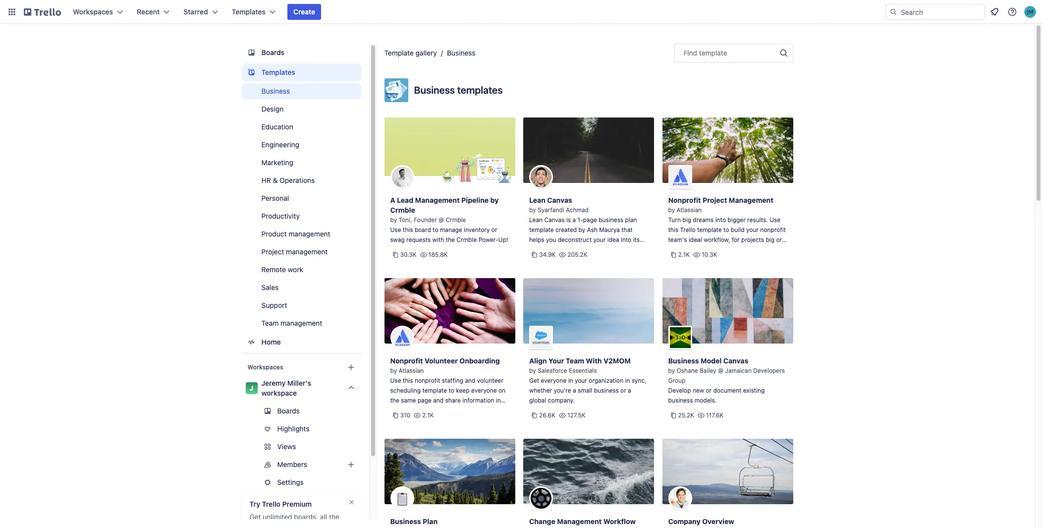 Task type: describe. For each thing, give the bounding box(es) containing it.
business for right 'business' link
[[447, 49, 476, 57]]

toni, founder @ crmble image
[[391, 165, 414, 189]]

0 horizontal spatial team
[[262, 319, 279, 327]]

projects
[[742, 236, 765, 243]]

settings link
[[242, 475, 371, 490]]

1 horizontal spatial business link
[[447, 49, 476, 57]]

or inside nonprofit project management by atlassian turn big dreams into bigger results. use this trello template to build your nonprofit team's ideal workflow, for projects big or small.
[[777, 236, 783, 243]]

34.9k
[[540, 251, 556, 258]]

company overview link
[[663, 439, 794, 528]]

back to home image
[[24, 4, 61, 20]]

team management
[[262, 319, 323, 327]]

the inside nonprofit volunteer onboarding by atlassian use this nonprofit staffing and volunteer scheduling template to keep everyone on the same page and share information in real-time.
[[391, 397, 400, 404]]

v2mom
[[604, 357, 631, 365]]

robyn de burgh image
[[530, 486, 553, 510]]

nonprofit for nonprofit project management
[[669, 196, 701, 204]]

by down 1-
[[579, 226, 586, 234]]

template inside field
[[700, 49, 728, 57]]

oshane
[[677, 367, 699, 374]]

template gallery
[[385, 49, 437, 57]]

overview
[[703, 517, 735, 526]]

plan
[[423, 517, 438, 526]]

nonprofit project management by atlassian turn big dreams into bigger results. use this trello template to build your nonprofit team's ideal workflow, for projects big or small.
[[669, 196, 786, 253]]

to inside nonprofit project management by atlassian turn big dreams into bigger results. use this trello template to build your nonprofit team's ideal workflow, for projects big or small.
[[724, 226, 730, 234]]

bigger
[[728, 216, 746, 224]]

0 vertical spatial crmble
[[391, 206, 416, 214]]

hr & operations
[[262, 176, 315, 184]]

0 vertical spatial big
[[683, 216, 692, 224]]

achmad
[[566, 206, 589, 214]]

business inside lean canvas by syarfandi achmad lean canvas is a 1-page business plan template created by ash maurya that helps you deconstruct your idea into its key assumptions.
[[599, 216, 624, 224]]

workflow,
[[704, 236, 731, 243]]

recent
[[137, 7, 160, 16]]

workspaces button
[[67, 4, 129, 20]]

turn
[[669, 216, 681, 224]]

workspace
[[262, 389, 297, 397]]

boards for home
[[262, 48, 285, 57]]

create a workspace image
[[345, 362, 357, 373]]

views,
[[250, 523, 270, 528]]

company.
[[548, 397, 575, 404]]

0 notifications image
[[989, 6, 1001, 18]]

nonprofit volunteer onboarding by atlassian use this nonprofit staffing and volunteer scheduling template to keep everyone on the same page and share information in real-time.
[[391, 357, 506, 414]]

tool
[[530, 527, 544, 528]]

organization
[[589, 377, 624, 384]]

into inside lean canvas by syarfandi achmad lean canvas is a 1-page business plan template created by ash maurya that helps you deconstruct your idea into its key assumptions.
[[621, 236, 632, 243]]

310
[[400, 412, 411, 419]]

or inside align your team with v2mom by salesforce essentials get everyone in your organization in sync, whether you're a small business or a global company.
[[621, 387, 627, 394]]

jeremy miller's workspace
[[262, 379, 311, 397]]

syarfandi
[[538, 206, 565, 214]]

workflow
[[604, 517, 636, 526]]

Search field
[[898, 4, 985, 19]]

model
[[701, 357, 722, 365]]

project inside nonprofit project management by atlassian turn big dreams into bigger results. use this trello template to build your nonprofit team's ideal workflow, for projects big or small.
[[703, 196, 728, 204]]

premium
[[282, 500, 312, 508]]

management for product management
[[289, 230, 331, 238]]

is
[[567, 216, 571, 224]]

forward image
[[359, 477, 371, 488]]

use inside nonprofit volunteer onboarding by atlassian use this nonprofit staffing and volunteer scheduling template to keep everyone on the same page and share information in real-time.
[[391, 377, 401, 384]]

jon, founder @ mountain17 image
[[391, 486, 414, 510]]

atlassian for volunteer
[[399, 367, 424, 374]]

for
[[732, 236, 740, 243]]

your inside nonprofit project management by atlassian turn big dreams into bigger results. use this trello template to build your nonprofit team's ideal workflow, for projects big or small.
[[747, 226, 759, 234]]

miller's
[[288, 379, 311, 387]]

everyone inside nonprofit volunteer onboarding by atlassian use this nonprofit staffing and volunteer scheduling template to keep everyone on the same page and share information in real-time.
[[472, 387, 497, 394]]

1 vertical spatial business link
[[242, 83, 361, 99]]

atlassian for project
[[677, 206, 702, 214]]

nonprofit inside nonprofit volunteer onboarding by atlassian use this nonprofit staffing and volunteer scheduling template to keep everyone on the same page and share information in real-time.
[[415, 377, 441, 384]]

to inside nonprofit volunteer onboarding by atlassian use this nonprofit staffing and volunteer scheduling template to keep everyone on the same page and share information in real-time.
[[449, 387, 455, 394]]

lead
[[397, 196, 414, 204]]

185.8k
[[429, 251, 448, 258]]

by inside the business model canvas by oshane bailey @ jamaican developers group develop new or document existing business models.
[[669, 367, 676, 374]]

support
[[262, 301, 287, 309]]

template inside nonprofit volunteer onboarding by atlassian use this nonprofit staffing and volunteer scheduling template to keep everyone on the same page and share information in real-time.
[[423, 387, 447, 394]]

management inside change management workflow tool
[[558, 517, 602, 526]]

you're
[[554, 387, 572, 394]]

try trello premium get unlimited boards, all the views, unlimited automation
[[250, 500, 341, 528]]

2 vertical spatial crmble
[[457, 236, 477, 243]]

primary element
[[0, 0, 1043, 24]]

this for turn
[[669, 226, 679, 234]]

bailey
[[700, 367, 717, 374]]

1 horizontal spatial 2.1k
[[679, 251, 690, 258]]

project management link
[[242, 244, 361, 260]]

power-
[[479, 236, 499, 243]]

template inside lean canvas by syarfandi achmad lean canvas is a 1-page business plan template created by ash maurya that helps you deconstruct your idea into its key assumptions.
[[530, 226, 554, 234]]

business plan
[[391, 517, 438, 526]]

Find template field
[[675, 44, 794, 62]]

25.2k
[[679, 412, 695, 419]]

manage
[[440, 226, 463, 234]]

remote work
[[262, 265, 303, 274]]

business for business templates
[[414, 84, 455, 96]]

operations
[[280, 176, 315, 184]]

keep
[[456, 387, 470, 394]]

change
[[530, 517, 556, 526]]

a inside lean canvas by syarfandi achmad lean canvas is a 1-page business plan template created by ash maurya that helps you deconstruct your idea into its key assumptions.
[[573, 216, 576, 224]]

in inside nonprofit volunteer onboarding by atlassian use this nonprofit staffing and volunteer scheduling template to keep everyone on the same page and share information in real-time.
[[496, 397, 501, 404]]

everyone inside align your team with v2mom by salesforce essentials get everyone in your organization in sync, whether you're a small business or a global company.
[[541, 377, 567, 384]]

boards link for home
[[242, 44, 361, 61]]

1-
[[578, 216, 584, 224]]

0 vertical spatial unlimited
[[263, 513, 292, 521]]

a down v2mom
[[628, 387, 632, 394]]

essentials
[[569, 367, 597, 374]]

same
[[401, 397, 416, 404]]

j
[[250, 384, 254, 392]]

results.
[[748, 216, 769, 224]]

business icon image
[[385, 78, 408, 102]]

management for project management
[[286, 247, 328, 256]]

align your team with v2mom by salesforce essentials get everyone in your organization in sync, whether you're a small business or a global company.
[[530, 357, 647, 404]]

syarfandi achmad image
[[530, 165, 553, 189]]

volunteer
[[425, 357, 458, 365]]

templates
[[458, 84, 503, 96]]

inventory
[[464, 226, 490, 234]]

0 vertical spatial canvas
[[548, 196, 573, 204]]

remote work link
[[242, 262, 361, 278]]

small.
[[669, 246, 685, 253]]

recent button
[[131, 4, 176, 20]]

open information menu image
[[1008, 7, 1018, 17]]

marketing link
[[242, 155, 361, 171]]

@ inside the business model canvas by oshane bailey @ jamaican developers group develop new or document existing business models.
[[719, 367, 724, 374]]

a left small
[[573, 387, 577, 394]]

design
[[262, 105, 284, 113]]

project management
[[262, 247, 328, 256]]

salesforce essentials image
[[530, 326, 553, 350]]

205.2k
[[568, 251, 588, 258]]

1 vertical spatial canvas
[[545, 216, 565, 224]]

home image
[[246, 336, 258, 348]]

on
[[499, 387, 506, 394]]

sync,
[[632, 377, 647, 384]]

jeremy
[[262, 379, 286, 387]]

productivity
[[262, 212, 300, 220]]

members
[[277, 460, 307, 469]]

staffing
[[442, 377, 464, 384]]

company overview
[[669, 517, 735, 526]]

canvas inside the business model canvas by oshane bailey @ jamaican developers group develop new or document existing business models.
[[724, 357, 749, 365]]

boards link for views
[[242, 403, 361, 419]]

support link
[[242, 298, 361, 313]]

dreams
[[693, 216, 714, 224]]

highlights link
[[242, 421, 361, 437]]



Task type: locate. For each thing, give the bounding box(es) containing it.
atlassian image for nonprofit volunteer onboarding
[[391, 326, 414, 350]]

marketing
[[262, 158, 294, 167]]

michael pryor, head of product @ trello image
[[669, 486, 693, 510]]

1 horizontal spatial @
[[719, 367, 724, 374]]

business link up the design link
[[242, 83, 361, 99]]

everyone down salesforce
[[541, 377, 567, 384]]

education link
[[242, 119, 361, 135]]

management down support link at the left bottom of the page
[[281, 319, 323, 327]]

into inside nonprofit project management by atlassian turn big dreams into bigger results. use this trello template to build your nonprofit team's ideal workflow, for projects big or small.
[[716, 216, 727, 224]]

by left syarfandi
[[530, 206, 536, 214]]

26.6k
[[540, 412, 556, 419]]

atlassian image for nonprofit project management
[[669, 165, 693, 189]]

0 vertical spatial workspaces
[[73, 7, 113, 16]]

atlassian image
[[669, 165, 693, 189], [391, 326, 414, 350]]

add image
[[345, 459, 357, 471]]

0 vertical spatial trello
[[681, 226, 696, 234]]

swag
[[391, 236, 405, 243]]

templates
[[232, 7, 266, 16], [262, 68, 295, 76]]

or right new
[[706, 387, 712, 394]]

0 vertical spatial use
[[770, 216, 781, 224]]

1 vertical spatial nonprofit
[[415, 377, 441, 384]]

by inside nonprofit volunteer onboarding by atlassian use this nonprofit staffing and volunteer scheduling template to keep everyone on the same page and share information in real-time.
[[391, 367, 397, 374]]

nonprofit up scheduling
[[415, 377, 441, 384]]

boards for views
[[277, 407, 300, 415]]

0 horizontal spatial nonprofit
[[415, 377, 441, 384]]

nonprofit down results.
[[761, 226, 786, 234]]

the down the manage
[[446, 236, 455, 243]]

use inside a lead management pipeline by crmble by toni, founder @ crmble use this board to manage inventory or swag requests with the crmble power-up!
[[391, 226, 401, 234]]

business right gallery
[[447, 49, 476, 57]]

1 vertical spatial business
[[594, 387, 619, 394]]

templates inside popup button
[[232, 7, 266, 16]]

1 horizontal spatial atlassian
[[677, 206, 702, 214]]

2 horizontal spatial in
[[626, 377, 631, 384]]

big right projects
[[766, 236, 775, 243]]

canvas up syarfandi
[[548, 196, 573, 204]]

its
[[634, 236, 640, 243]]

by inside nonprofit project management by atlassian turn big dreams into bigger results. use this trello template to build your nonprofit team's ideal workflow, for projects big or small.
[[669, 206, 676, 214]]

0 horizontal spatial into
[[621, 236, 632, 243]]

sales
[[262, 283, 279, 292]]

0 vertical spatial page
[[584, 216, 598, 224]]

2 vertical spatial management
[[281, 319, 323, 327]]

create
[[294, 7, 315, 16]]

business down jon, founder @ mountain17 image
[[391, 517, 421, 526]]

forward image inside the members link
[[359, 459, 371, 471]]

by up group
[[669, 367, 676, 374]]

business
[[447, 49, 476, 57], [414, 84, 455, 96], [262, 87, 290, 95], [669, 357, 700, 365], [391, 517, 421, 526]]

2 vertical spatial business
[[669, 397, 694, 404]]

trello inside nonprofit project management by atlassian turn big dreams into bigger results. use this trello template to build your nonprofit team's ideal workflow, for projects big or small.
[[681, 226, 696, 234]]

document
[[714, 387, 742, 394]]

work
[[288, 265, 303, 274]]

business link right gallery
[[447, 49, 476, 57]]

1 vertical spatial unlimited
[[272, 523, 301, 528]]

business inside 'business' link
[[262, 87, 290, 95]]

2 vertical spatial canvas
[[724, 357, 749, 365]]

nonprofit up "turn"
[[669, 196, 701, 204]]

lean down syarfandi
[[530, 216, 543, 224]]

@ up the manage
[[439, 216, 444, 224]]

1 horizontal spatial team
[[566, 357, 585, 365]]

0 vertical spatial into
[[716, 216, 727, 224]]

get up views,
[[250, 513, 261, 521]]

2 lean from the top
[[530, 216, 543, 224]]

management down product management link
[[286, 247, 328, 256]]

127.5k
[[568, 412, 586, 419]]

starred
[[184, 7, 208, 16]]

the right all
[[329, 513, 340, 521]]

page inside lean canvas by syarfandi achmad lean canvas is a 1-page business plan template created by ash maurya that helps you deconstruct your idea into its key assumptions.
[[584, 216, 598, 224]]

1 horizontal spatial to
[[449, 387, 455, 394]]

unlimited up views,
[[263, 513, 292, 521]]

0 vertical spatial atlassian image
[[669, 165, 693, 189]]

2 horizontal spatial management
[[729, 196, 774, 204]]

business inside the business model canvas by oshane bailey @ jamaican developers group develop new or document existing business models.
[[669, 357, 700, 365]]

founder
[[414, 216, 437, 224]]

management up "founder"
[[415, 196, 460, 204]]

workspaces inside popup button
[[73, 7, 113, 16]]

views link
[[242, 439, 371, 455]]

1 forward image from the top
[[359, 441, 371, 453]]

0 horizontal spatial project
[[262, 247, 284, 256]]

0 vertical spatial lean
[[530, 196, 546, 204]]

or right projects
[[777, 236, 783, 243]]

and left share
[[434, 397, 444, 404]]

big
[[683, 216, 692, 224], [766, 236, 775, 243]]

template inside nonprofit project management by atlassian turn big dreams into bigger results. use this trello template to build your nonprofit team's ideal workflow, for projects big or small.
[[698, 226, 722, 234]]

0 vertical spatial nonprofit
[[761, 226, 786, 234]]

your down the ash
[[594, 236, 606, 243]]

or inside the business model canvas by oshane bailey @ jamaican developers group develop new or document existing business models.
[[706, 387, 712, 394]]

nonprofit inside nonprofit project management by atlassian turn big dreams into bigger results. use this trello template to build your nonprofit team's ideal workflow, for projects big or small.
[[761, 226, 786, 234]]

1 horizontal spatial management
[[558, 517, 602, 526]]

templates right template board icon
[[262, 68, 295, 76]]

or up power-
[[492, 226, 498, 234]]

gallery
[[416, 49, 437, 57]]

lean up syarfandi
[[530, 196, 546, 204]]

this
[[403, 226, 413, 234], [669, 226, 679, 234], [403, 377, 413, 384]]

1 horizontal spatial everyone
[[541, 377, 567, 384]]

1 vertical spatial atlassian image
[[391, 326, 414, 350]]

1 vertical spatial project
[[262, 247, 284, 256]]

2 horizontal spatial the
[[446, 236, 455, 243]]

management right change
[[558, 517, 602, 526]]

1 vertical spatial use
[[391, 226, 401, 234]]

1 vertical spatial management
[[286, 247, 328, 256]]

by
[[491, 196, 499, 204], [530, 206, 536, 214], [669, 206, 676, 214], [391, 216, 397, 224], [579, 226, 586, 234], [391, 367, 397, 374], [530, 367, 536, 374], [669, 367, 676, 374]]

2 boards link from the top
[[242, 403, 361, 419]]

1 horizontal spatial in
[[569, 377, 574, 384]]

whether
[[530, 387, 552, 394]]

this for crmble
[[403, 226, 413, 234]]

page right the same
[[418, 397, 432, 404]]

2.1k right the time.
[[422, 412, 434, 419]]

1 horizontal spatial atlassian image
[[669, 165, 693, 189]]

boards right board 'icon'
[[262, 48, 285, 57]]

@ right bailey
[[719, 367, 724, 374]]

1 vertical spatial page
[[418, 397, 432, 404]]

the inside try trello premium get unlimited boards, all the views, unlimited automation
[[329, 513, 340, 521]]

to left build
[[724, 226, 730, 234]]

nonprofit inside nonprofit project management by atlassian turn big dreams into bigger results. use this trello template to build your nonprofit team's ideal workflow, for projects big or small.
[[669, 196, 701, 204]]

in down on
[[496, 397, 501, 404]]

in left sync, on the bottom right
[[626, 377, 631, 384]]

change management workflow tool link
[[524, 439, 655, 528]]

or
[[492, 226, 498, 234], [777, 236, 783, 243], [621, 387, 627, 394], [706, 387, 712, 394]]

management up results.
[[729, 196, 774, 204]]

0 horizontal spatial in
[[496, 397, 501, 404]]

forward image up forward icon
[[359, 441, 371, 453]]

2 vertical spatial your
[[575, 377, 588, 384]]

unlimited down boards,
[[272, 523, 301, 528]]

0 vertical spatial project
[[703, 196, 728, 204]]

trello inside try trello premium get unlimited boards, all the views, unlimited automation
[[262, 500, 281, 508]]

forward image right 'add' icon
[[359, 459, 371, 471]]

management inside a lead management pipeline by crmble by toni, founder @ crmble use this board to manage inventory or swag requests with the crmble power-up!
[[415, 196, 460, 204]]

key
[[530, 246, 539, 253]]

0 horizontal spatial 2.1k
[[422, 412, 434, 419]]

personal link
[[242, 190, 361, 206]]

or inside a lead management pipeline by crmble by toni, founder @ crmble use this board to manage inventory or swag requests with the crmble power-up!
[[492, 226, 498, 234]]

management
[[289, 230, 331, 238], [286, 247, 328, 256], [281, 319, 323, 327]]

engineering link
[[242, 137, 361, 153]]

team down support
[[262, 319, 279, 327]]

get up whether
[[530, 377, 540, 384]]

to inside a lead management pipeline by crmble by toni, founder @ crmble use this board to manage inventory or swag requests with the crmble power-up!
[[433, 226, 439, 234]]

0 horizontal spatial nonprofit
[[391, 357, 423, 365]]

into
[[716, 216, 727, 224], [621, 236, 632, 243]]

page inside nonprofit volunteer onboarding by atlassian use this nonprofit staffing and volunteer scheduling template to keep everyone on the same page and share information in real-time.
[[418, 397, 432, 404]]

1 vertical spatial boards
[[277, 407, 300, 415]]

project up dreams
[[703, 196, 728, 204]]

workspaces
[[73, 7, 113, 16], [248, 364, 283, 371]]

settings
[[277, 478, 304, 486]]

atlassian inside nonprofit volunteer onboarding by atlassian use this nonprofit staffing and volunteer scheduling template to keep everyone on the same page and share information in real-time.
[[399, 367, 424, 374]]

boards link up highlights link
[[242, 403, 361, 419]]

use up scheduling
[[391, 377, 401, 384]]

nonprofit for nonprofit volunteer onboarding
[[391, 357, 423, 365]]

business down "develop"
[[669, 397, 694, 404]]

that
[[622, 226, 633, 234]]

1 vertical spatial @
[[719, 367, 724, 374]]

0 vertical spatial forward image
[[359, 441, 371, 453]]

deconstruct
[[558, 236, 592, 243]]

10.3k
[[702, 251, 718, 258]]

pipeline
[[462, 196, 489, 204]]

business up maurya
[[599, 216, 624, 224]]

atlassian up scheduling
[[399, 367, 424, 374]]

0 horizontal spatial management
[[415, 196, 460, 204]]

business model canvas by oshane bailey @ jamaican developers group develop new or document existing business models.
[[669, 357, 786, 404]]

1 horizontal spatial trello
[[681, 226, 696, 234]]

template right find
[[700, 49, 728, 57]]

2 forward image from the top
[[359, 459, 371, 471]]

@ inside a lead management pipeline by crmble by toni, founder @ crmble use this board to manage inventory or swag requests with the crmble power-up!
[[439, 216, 444, 224]]

use right results.
[[770, 216, 781, 224]]

maurya
[[600, 226, 620, 234]]

oshane bailey @ jamaican developers group image
[[669, 326, 693, 350]]

build
[[731, 226, 745, 234]]

everyone up information
[[472, 387, 497, 394]]

by left toni,
[[391, 216, 397, 224]]

1 vertical spatial lean
[[530, 216, 543, 224]]

into left bigger
[[716, 216, 727, 224]]

1 horizontal spatial your
[[594, 236, 606, 243]]

0 horizontal spatial trello
[[262, 500, 281, 508]]

templates link
[[242, 63, 361, 81]]

management for lead
[[415, 196, 460, 204]]

0 vertical spatial business
[[599, 216, 624, 224]]

0 vertical spatial boards link
[[242, 44, 361, 61]]

1 vertical spatial and
[[434, 397, 444, 404]]

your up projects
[[747, 226, 759, 234]]

business down gallery
[[414, 84, 455, 96]]

this inside nonprofit project management by atlassian turn big dreams into bigger results. use this trello template to build your nonprofit team's ideal workflow, for projects big or small.
[[669, 226, 679, 234]]

1 vertical spatial 2.1k
[[422, 412, 434, 419]]

lean
[[530, 196, 546, 204], [530, 216, 543, 224]]

trello right try
[[262, 500, 281, 508]]

0 vertical spatial team
[[262, 319, 279, 327]]

business plan link
[[385, 439, 516, 528]]

product
[[262, 230, 287, 238]]

template down staffing
[[423, 387, 447, 394]]

your inside lean canvas by syarfandi achmad lean canvas is a 1-page business plan template created by ash maurya that helps you deconstruct your idea into its key assumptions.
[[594, 236, 606, 243]]

boards link up templates link
[[242, 44, 361, 61]]

forward image
[[359, 441, 371, 453], [359, 459, 371, 471]]

by down align
[[530, 367, 536, 374]]

crmble up the manage
[[446, 216, 466, 224]]

canvas
[[548, 196, 573, 204], [545, 216, 565, 224], [724, 357, 749, 365]]

1 vertical spatial nonprofit
[[391, 357, 423, 365]]

0 horizontal spatial business link
[[242, 83, 361, 99]]

business inside align your team with v2mom by salesforce essentials get everyone in your organization in sync, whether you're a small business or a global company.
[[594, 387, 619, 394]]

engineering
[[262, 140, 300, 149]]

idea
[[608, 236, 620, 243]]

by right pipeline
[[491, 196, 499, 204]]

template
[[385, 49, 414, 57]]

template board image
[[246, 66, 258, 78]]

0 horizontal spatial @
[[439, 216, 444, 224]]

plan
[[626, 216, 638, 224]]

1 horizontal spatial nonprofit
[[761, 226, 786, 234]]

to down staffing
[[449, 387, 455, 394]]

management inside nonprofit project management by atlassian turn big dreams into bigger results. use this trello template to build your nonprofit team's ideal workflow, for projects big or small.
[[729, 196, 774, 204]]

1 horizontal spatial big
[[766, 236, 775, 243]]

use up swag
[[391, 226, 401, 234]]

use inside nonprofit project management by atlassian turn big dreams into bigger results. use this trello template to build your nonprofit team's ideal workflow, for projects big or small.
[[770, 216, 781, 224]]

and up "keep"
[[465, 377, 476, 384]]

business
[[599, 216, 624, 224], [594, 387, 619, 394], [669, 397, 694, 404]]

management for team management
[[281, 319, 323, 327]]

0 horizontal spatial the
[[329, 513, 340, 521]]

0 horizontal spatial atlassian
[[399, 367, 424, 374]]

with
[[433, 236, 444, 243]]

forward image inside views link
[[359, 441, 371, 453]]

crmble down lead
[[391, 206, 416, 214]]

up!
[[499, 236, 509, 243]]

0 vertical spatial get
[[530, 377, 540, 384]]

canvas up jamaican
[[724, 357, 749, 365]]

jeremy miller (jeremymiller198) image
[[1025, 6, 1037, 18]]

your down essentials
[[575, 377, 588, 384]]

all
[[320, 513, 327, 521]]

0 horizontal spatial big
[[683, 216, 692, 224]]

starred button
[[178, 4, 224, 20]]

use for nonprofit project management
[[770, 216, 781, 224]]

page up the ash
[[584, 216, 598, 224]]

nonprofit up scheduling
[[391, 357, 423, 365]]

business up design
[[262, 87, 290, 95]]

use
[[770, 216, 781, 224], [391, 226, 401, 234], [391, 377, 401, 384]]

management down productivity link
[[289, 230, 331, 238]]

0 vertical spatial business link
[[447, 49, 476, 57]]

0 horizontal spatial everyone
[[472, 387, 497, 394]]

business for business plan
[[391, 517, 421, 526]]

1 vertical spatial trello
[[262, 500, 281, 508]]

1 horizontal spatial and
[[465, 377, 476, 384]]

template gallery link
[[385, 49, 437, 57]]

1 vertical spatial everyone
[[472, 387, 497, 394]]

0 horizontal spatial atlassian image
[[391, 326, 414, 350]]

1 horizontal spatial project
[[703, 196, 728, 204]]

canvas down syarfandi
[[545, 216, 565, 224]]

this up scheduling
[[403, 377, 413, 384]]

team inside align your team with v2mom by salesforce essentials get everyone in your organization in sync, whether you're a small business or a global company.
[[566, 357, 585, 365]]

this down toni,
[[403, 226, 413, 234]]

team's
[[669, 236, 688, 243]]

boards
[[262, 48, 285, 57], [277, 407, 300, 415]]

1 boards link from the top
[[242, 44, 361, 61]]

0 horizontal spatial get
[[250, 513, 261, 521]]

template down dreams
[[698, 226, 722, 234]]

template up "helps"
[[530, 226, 554, 234]]

this inside a lead management pipeline by crmble by toni, founder @ crmble use this board to manage inventory or swag requests with the crmble power-up!
[[403, 226, 413, 234]]

project up 'remote'
[[262, 247, 284, 256]]

0 horizontal spatial your
[[575, 377, 588, 384]]

1 lean from the top
[[530, 196, 546, 204]]

1 vertical spatial the
[[391, 397, 400, 404]]

use for a lead management pipeline by crmble
[[391, 226, 401, 234]]

by up "turn"
[[669, 206, 676, 214]]

scheduling
[[391, 387, 421, 394]]

by inside align your team with v2mom by salesforce essentials get everyone in your organization in sync, whether you're a small business or a global company.
[[530, 367, 536, 374]]

your inside align your team with v2mom by salesforce essentials get everyone in your organization in sync, whether you're a small business or a global company.
[[575, 377, 588, 384]]

page
[[584, 216, 598, 224], [418, 397, 432, 404]]

remote
[[262, 265, 286, 274]]

1 vertical spatial forward image
[[359, 459, 371, 471]]

share
[[446, 397, 461, 404]]

2 horizontal spatial to
[[724, 226, 730, 234]]

team up essentials
[[566, 357, 585, 365]]

product management link
[[242, 226, 361, 242]]

helps
[[530, 236, 545, 243]]

get inside try trello premium get unlimited boards, all the views, unlimited automation
[[250, 513, 261, 521]]

global
[[530, 397, 547, 404]]

search image
[[890, 8, 898, 16]]

get inside align your team with v2mom by salesforce essentials get everyone in your organization in sync, whether you're a small business or a global company.
[[530, 377, 540, 384]]

change management workflow tool
[[530, 517, 636, 528]]

1 horizontal spatial nonprofit
[[669, 196, 701, 204]]

1 vertical spatial into
[[621, 236, 632, 243]]

1 vertical spatial workspaces
[[248, 364, 283, 371]]

the up real-
[[391, 397, 400, 404]]

1 vertical spatial your
[[594, 236, 606, 243]]

1 vertical spatial boards link
[[242, 403, 361, 419]]

get
[[530, 377, 540, 384], [250, 513, 261, 521]]

a
[[391, 196, 396, 204]]

0 vertical spatial management
[[289, 230, 331, 238]]

business inside business plan link
[[391, 517, 421, 526]]

atlassian up dreams
[[677, 206, 702, 214]]

in up the you're
[[569, 377, 574, 384]]

or down 'organization'
[[621, 387, 627, 394]]

0 vertical spatial atlassian
[[677, 206, 702, 214]]

nonprofit inside nonprofit volunteer onboarding by atlassian use this nonprofit staffing and volunteer scheduling template to keep everyone on the same page and share information in real-time.
[[391, 357, 423, 365]]

business up oshane
[[669, 357, 700, 365]]

hr & operations link
[[242, 173, 361, 188]]

0 horizontal spatial and
[[434, 397, 444, 404]]

0 vertical spatial templates
[[232, 7, 266, 16]]

sales link
[[242, 280, 361, 296]]

big right "turn"
[[683, 216, 692, 224]]

business inside the business model canvas by oshane bailey @ jamaican developers group develop new or document existing business models.
[[669, 397, 694, 404]]

1 horizontal spatial page
[[584, 216, 598, 224]]

1 horizontal spatial workspaces
[[248, 364, 283, 371]]

a
[[573, 216, 576, 224], [573, 387, 577, 394], [628, 387, 632, 394]]

the
[[446, 236, 455, 243], [391, 397, 400, 404], [329, 513, 340, 521]]

a right is
[[573, 216, 576, 224]]

to up with
[[433, 226, 439, 234]]

1 vertical spatial atlassian
[[399, 367, 424, 374]]

ideal
[[689, 236, 703, 243]]

2.1k down team's
[[679, 251, 690, 258]]

this down "turn"
[[669, 226, 679, 234]]

ash
[[587, 226, 598, 234]]

into down that
[[621, 236, 632, 243]]

this inside nonprofit volunteer onboarding by atlassian use this nonprofit staffing and volunteer scheduling template to keep everyone on the same page and share information in real-time.
[[403, 377, 413, 384]]

management for project
[[729, 196, 774, 204]]

by up scheduling
[[391, 367, 397, 374]]

1 vertical spatial templates
[[262, 68, 295, 76]]

0 vertical spatial and
[[465, 377, 476, 384]]

unlimited
[[263, 513, 292, 521], [272, 523, 301, 528]]

1 horizontal spatial get
[[530, 377, 540, 384]]

0 vertical spatial 2.1k
[[679, 251, 690, 258]]

views
[[277, 442, 296, 451]]

0 vertical spatial your
[[747, 226, 759, 234]]

business down 'organization'
[[594, 387, 619, 394]]

the inside a lead management pipeline by crmble by toni, founder @ crmble use this board to manage inventory or swag requests with the crmble power-up!
[[446, 236, 455, 243]]

1 vertical spatial crmble
[[446, 216, 466, 224]]

atlassian inside nonprofit project management by atlassian turn big dreams into bigger results. use this trello template to build your nonprofit team's ideal workflow, for projects big or small.
[[677, 206, 702, 214]]

0 vertical spatial boards
[[262, 48, 285, 57]]

board image
[[246, 47, 258, 59]]

team management link
[[242, 315, 361, 331]]

boards up highlights on the bottom left
[[277, 407, 300, 415]]

crmble down inventory
[[457, 236, 477, 243]]

0 horizontal spatial page
[[418, 397, 432, 404]]

salesforce
[[538, 367, 568, 374]]

templates up board 'icon'
[[232, 7, 266, 16]]

trello up ideal
[[681, 226, 696, 234]]

switch to… image
[[7, 7, 17, 17]]

education
[[262, 122, 293, 131]]



Task type: vqa. For each thing, say whether or not it's contained in the screenshot.
BUSINESS MODEL CANVAS BY OSHANE BAILEY @ JAMAICAN DEVELOPERS GROUP DEVELOP NEW OR DOCUMENT EXISTING BUSINESS MODELS.
yes



